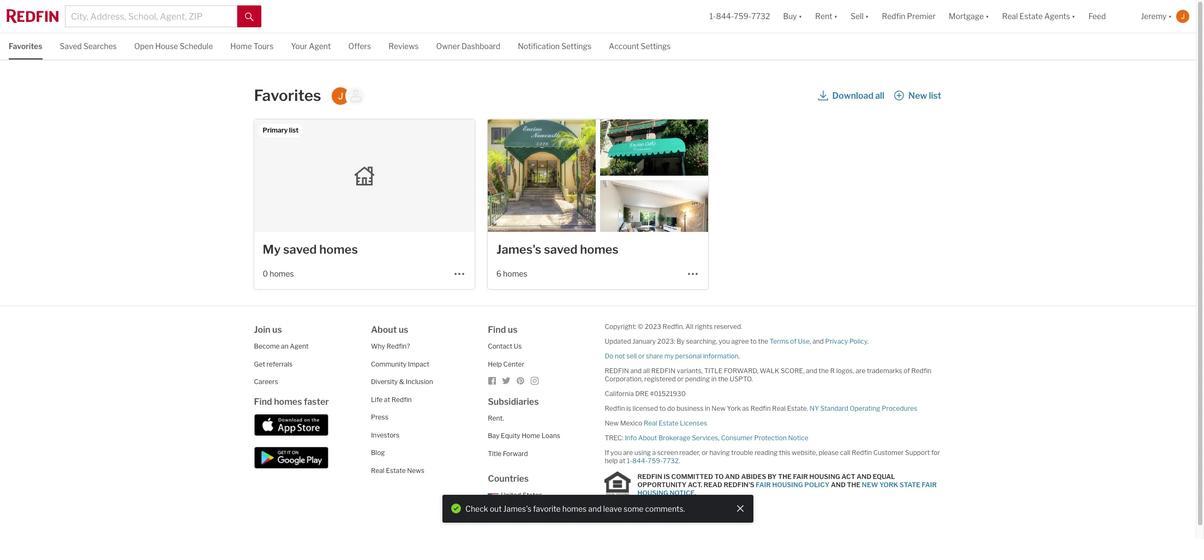 Task type: describe. For each thing, give the bounding box(es) containing it.
notice
[[670, 489, 695, 497]]

states
[[523, 491, 542, 499]]

▾ for buy ▾
[[799, 12, 802, 21]]

sell
[[627, 352, 637, 360]]

procedures
[[882, 404, 918, 413]]

are inside redfin and all redfin variants, title forward, walk score, and the r logos, are trademarks of redfin corporation, registered or pending in the uspto.
[[856, 367, 866, 375]]

find us
[[488, 325, 518, 335]]

844- for 1-844-759-7732
[[716, 12, 734, 21]]

1 horizontal spatial new
[[712, 404, 726, 413]]

press button
[[371, 413, 388, 421]]

redfin left is
[[605, 404, 625, 413]]

real left estate.
[[772, 404, 786, 413]]

▾ for rent ▾
[[834, 12, 838, 21]]

redfin.
[[663, 323, 684, 331]]

registered
[[645, 375, 676, 383]]

1 horizontal spatial home
[[522, 432, 540, 440]]

help
[[605, 457, 618, 465]]

standard
[[821, 404, 849, 413]]

act.
[[688, 481, 702, 489]]

title
[[488, 449, 502, 458]]

mortgage ▾ button
[[949, 0, 989, 33]]

all inside button
[[875, 91, 885, 101]]

not
[[615, 352, 625, 360]]

york
[[727, 404, 741, 413]]

my saved homes
[[263, 242, 358, 256]]

licensed
[[633, 404, 658, 413]]

0 vertical spatial favorites
[[9, 41, 42, 51]]

and right use
[[813, 337, 824, 345]]

6 homes
[[497, 269, 528, 278]]

do not sell or share my personal information link
[[605, 352, 739, 360]]

and down sell
[[631, 367, 642, 375]]

rent ▾ button
[[809, 0, 844, 33]]

get
[[254, 360, 265, 368]]

mortgage ▾ button
[[943, 0, 996, 33]]

james's inside section
[[504, 504, 532, 513]]

0 horizontal spatial at
[[384, 395, 390, 404]]

download all button
[[818, 86, 885, 106]]

investors
[[371, 431, 400, 439]]

careers button
[[254, 378, 278, 386]]

read
[[704, 481, 723, 489]]

redfin right the as
[[751, 404, 771, 413]]

0 vertical spatial you
[[719, 337, 730, 345]]

out
[[490, 504, 502, 513]]

information
[[703, 352, 739, 360]]

account settings link
[[609, 33, 671, 58]]

info about brokerage services link
[[625, 434, 718, 442]]

new mexico real estate licenses
[[605, 419, 707, 427]]

2 horizontal spatial the
[[819, 367, 829, 375]]

or inside if you are using a screen reader, or having trouble reading this website, please call redfin customer support for help at
[[702, 449, 708, 457]]

you inside if you are using a screen reader, or having trouble reading this website, please call redfin customer support for help at
[[611, 449, 622, 457]]

759- for 1-844-759-7732
[[734, 12, 752, 21]]

redfin instagram image
[[531, 377, 539, 385]]

buy ▾ button
[[783, 0, 802, 33]]

&
[[399, 378, 404, 386]]

community
[[371, 360, 407, 368]]

schedule
[[180, 41, 213, 51]]

center
[[503, 360, 525, 368]]

primary list
[[263, 126, 299, 134]]

1 horizontal spatial the
[[847, 481, 861, 489]]

tours
[[254, 41, 274, 51]]

feed button
[[1082, 0, 1135, 33]]

rent
[[815, 12, 833, 21]]

City, Address, School, Agent, ZIP search field
[[65, 5, 237, 27]]

or inside redfin and all redfin variants, title forward, walk score, and the r logos, are trademarks of redfin corporation, registered or pending in the uspto.
[[677, 375, 684, 383]]

#01521930
[[650, 390, 686, 398]]

1 vertical spatial ,
[[718, 434, 720, 442]]

by
[[677, 337, 685, 345]]

0 vertical spatial ,
[[810, 337, 811, 345]]

download the redfin app from the google play store image
[[254, 447, 328, 469]]

saved for james's
[[544, 242, 578, 256]]

equal housing opportunity image
[[605, 472, 631, 498]]

settings for account settings
[[641, 41, 671, 51]]

housing inside the 'redfin is committed to and abides by the fair housing act and equal opportunity act. read redfin's'
[[810, 472, 840, 481]]

services
[[692, 434, 718, 442]]

life at redfin button
[[371, 395, 412, 404]]

estate for agents
[[1020, 12, 1043, 21]]

photo of 5460 white oak ave unit d210, encino, ca 91316 image
[[600, 180, 708, 258]]

become an agent button
[[254, 342, 309, 350]]

us for about us
[[399, 325, 408, 335]]

buy ▾
[[783, 12, 802, 21]]

if
[[605, 449, 609, 457]]

. right screen
[[679, 457, 680, 465]]

2 horizontal spatial and
[[857, 472, 872, 481]]

agent inside your agent link
[[309, 41, 331, 51]]

notice
[[788, 434, 809, 442]]

0 horizontal spatial about
[[371, 325, 397, 335]]

canada
[[501, 505, 524, 513]]

currency
[[641, 506, 668, 515]]

trouble
[[731, 449, 753, 457]]

forward,
[[724, 367, 759, 375]]

mortgage
[[949, 12, 984, 21]]

help center button
[[488, 360, 525, 368]]

bay
[[488, 432, 500, 440]]

844- for 1-844-759-7732 .
[[633, 457, 648, 465]]

. right privacy on the right bottom of page
[[868, 337, 869, 345]]

check out james's favorite homes and leave some comments. section
[[443, 495, 754, 523]]

your agent
[[291, 41, 331, 51]]

us for join us
[[272, 325, 282, 335]]

reader,
[[680, 449, 700, 457]]

▾ for mortgage ▾
[[986, 12, 989, 21]]

diversity & inclusion
[[371, 378, 433, 386]]

owner
[[436, 41, 460, 51]]

business
[[677, 404, 704, 413]]

corporation,
[[605, 375, 643, 383]]

find for find homes faster
[[254, 396, 272, 407]]

fair housing policy and the
[[756, 481, 862, 489]]

bay equity home loans button
[[488, 432, 560, 440]]

real estate agents ▾
[[1002, 12, 1076, 21]]

photo of 5328 newcastle ave unit 12, encino, ca 91316 image
[[488, 120, 596, 232]]

2023
[[645, 323, 661, 331]]

redfin facebook image
[[488, 377, 497, 385]]

home tours
[[230, 41, 274, 51]]

1 horizontal spatial and
[[831, 481, 846, 489]]

using
[[635, 449, 651, 457]]

1- for 1-844-759-7732
[[710, 12, 716, 21]]

why
[[371, 342, 385, 350]]

0 horizontal spatial fair
[[756, 481, 771, 489]]

0 horizontal spatial the
[[718, 375, 728, 383]]

1 vertical spatial in
[[705, 404, 710, 413]]

settings for notification settings
[[562, 41, 592, 51]]

1 vertical spatial estate
[[659, 419, 679, 427]]

variants,
[[677, 367, 703, 375]]

policy
[[805, 481, 830, 489]]

1 vertical spatial 1-844-759-7732 link
[[627, 457, 679, 465]]

share
[[646, 352, 663, 360]]

1 horizontal spatial about
[[638, 434, 657, 442]]

this
[[779, 449, 791, 457]]

and right score,
[[806, 367, 818, 375]]

terms of use link
[[770, 337, 810, 345]]

title
[[704, 367, 723, 375]]

opportunity
[[638, 481, 687, 489]]

canadian flag image
[[488, 507, 499, 512]]

inclusion
[[406, 378, 433, 386]]

notification settings
[[518, 41, 592, 51]]

to
[[715, 472, 724, 481]]

home tours link
[[230, 33, 274, 58]]

real estate news
[[371, 466, 425, 475]]

0 homes
[[263, 269, 294, 278]]

united states
[[501, 491, 542, 499]]

1- for 1-844-759-7732 .
[[627, 457, 633, 465]]

notification settings link
[[518, 33, 592, 58]]

redfin and all redfin variants, title forward, walk score, and the r logos, are trademarks of redfin corporation, registered or pending in the uspto.
[[605, 367, 932, 383]]

0 horizontal spatial home
[[230, 41, 252, 51]]

redfin down the my
[[651, 367, 676, 375]]

submit search image
[[245, 12, 254, 21]]

life at redfin
[[371, 395, 412, 404]]

list for primary list
[[289, 126, 299, 134]]



Task type: vqa. For each thing, say whether or not it's contained in the screenshot.
topmost the Street
no



Task type: locate. For each thing, give the bounding box(es) containing it.
and right to
[[725, 472, 740, 481]]

new for new list
[[909, 91, 927, 101]]

0 horizontal spatial 7732
[[663, 457, 679, 465]]

at right help
[[619, 457, 626, 465]]

0 vertical spatial or
[[638, 352, 645, 360]]

▾ right buy
[[799, 12, 802, 21]]

agent right an
[[290, 342, 309, 350]]

your
[[291, 41, 307, 51]]

redfin right trademarks
[[912, 367, 932, 375]]

us right join
[[272, 325, 282, 335]]

download the redfin app on the apple app store image
[[254, 414, 328, 436]]

2 horizontal spatial us
[[508, 325, 518, 335]]

2 ▾ from the left
[[834, 12, 838, 21]]

0 horizontal spatial new
[[605, 419, 619, 427]]

0 vertical spatial james's
[[497, 242, 542, 256]]

1 horizontal spatial fair
[[793, 472, 808, 481]]

1 horizontal spatial are
[[856, 367, 866, 375]]

in right business
[[705, 404, 710, 413]]

, up having
[[718, 434, 720, 442]]

open house schedule link
[[134, 33, 213, 58]]

find
[[488, 325, 506, 335], [254, 396, 272, 407]]

▾ for sell ▾
[[866, 12, 869, 21]]

screen
[[657, 449, 678, 457]]

0 vertical spatial at
[[384, 395, 390, 404]]

are right the logos,
[[856, 367, 866, 375]]

fair inside new york state fair housing notice
[[922, 481, 937, 489]]

logos,
[[836, 367, 855, 375]]

1 vertical spatial at
[[619, 457, 626, 465]]

, left privacy on the right bottom of page
[[810, 337, 811, 345]]

about up why
[[371, 325, 397, 335]]

estate for news
[[386, 466, 406, 475]]

james's down united states
[[504, 504, 532, 513]]

having
[[710, 449, 730, 457]]

. down committed
[[695, 489, 696, 497]]

1 horizontal spatial of
[[904, 367, 910, 375]]

1 horizontal spatial at
[[619, 457, 626, 465]]

1 vertical spatial home
[[522, 432, 540, 440]]

trademarks
[[867, 367, 902, 375]]

0 horizontal spatial find
[[254, 396, 272, 407]]

redfin inside redfin premier button
[[882, 12, 906, 21]]

the right by
[[778, 472, 792, 481]]

0 vertical spatial agent
[[309, 41, 331, 51]]

2023:
[[658, 337, 675, 345]]

home left tours
[[230, 41, 252, 51]]

equity
[[501, 432, 520, 440]]

5 ▾ from the left
[[1072, 12, 1076, 21]]

1 vertical spatial 7732
[[663, 457, 679, 465]]

0 horizontal spatial to
[[660, 404, 666, 413]]

2 horizontal spatial or
[[702, 449, 708, 457]]

get referrals button
[[254, 360, 293, 368]]

equal
[[873, 472, 895, 481]]

r
[[831, 367, 835, 375]]

1 vertical spatial 1-
[[627, 457, 633, 465]]

all down share
[[643, 367, 650, 375]]

0 vertical spatial new
[[909, 91, 927, 101]]

0 vertical spatial home
[[230, 41, 252, 51]]

redfin down & at the bottom
[[392, 395, 412, 404]]

favorites up primary list
[[254, 86, 321, 105]]

2 horizontal spatial estate
[[1020, 12, 1043, 21]]

saved
[[60, 41, 82, 51]]

saved for my
[[283, 242, 317, 256]]

1 horizontal spatial 7732
[[752, 12, 770, 21]]

redfin left premier
[[882, 12, 906, 21]]

a
[[652, 449, 656, 457]]

▾ left user photo
[[1169, 12, 1172, 21]]

updated january 2023: by searching, you agree to the terms of use , and privacy policy .
[[605, 337, 869, 345]]

pending
[[685, 375, 710, 383]]

at right life
[[384, 395, 390, 404]]

york
[[880, 481, 898, 489]]

0 horizontal spatial of
[[790, 337, 797, 345]]

community impact button
[[371, 360, 429, 368]]

prices
[[598, 506, 617, 515]]

loans
[[542, 432, 560, 440]]

1 horizontal spatial us
[[399, 325, 408, 335]]

estate.
[[787, 404, 809, 413]]

us flag image
[[488, 493, 499, 499]]

all
[[875, 91, 885, 101], [643, 367, 650, 375]]

become an agent
[[254, 342, 309, 350]]

1 vertical spatial all
[[643, 367, 650, 375]]

2 vertical spatial estate
[[386, 466, 406, 475]]

new for new mexico real estate licenses
[[605, 419, 619, 427]]

us for find us
[[508, 325, 518, 335]]

my
[[263, 242, 281, 256]]

estate down do
[[659, 419, 679, 427]]

us up us
[[508, 325, 518, 335]]

james's saved homes
[[497, 242, 619, 256]]

real down licensed at the right bottom of page
[[644, 419, 657, 427]]

settings right account
[[641, 41, 671, 51]]

redfin inside if you are using a screen reader, or having trouble reading this website, please call redfin customer support for help at
[[852, 449, 872, 457]]

you right 'if'
[[611, 449, 622, 457]]

new inside button
[[909, 91, 927, 101]]

the left uspto.
[[718, 375, 728, 383]]

or
[[638, 352, 645, 360], [677, 375, 684, 383], [702, 449, 708, 457]]

housing inside new york state fair housing notice
[[638, 489, 669, 497]]

the
[[758, 337, 768, 345], [819, 367, 829, 375], [718, 375, 728, 383]]

1 vertical spatial find
[[254, 396, 272, 407]]

1 vertical spatial or
[[677, 375, 684, 383]]

investors button
[[371, 431, 400, 439]]

7732 left buy
[[752, 12, 770, 21]]

or left pending
[[677, 375, 684, 383]]

7732 for 1-844-759-7732
[[752, 12, 770, 21]]

trec: info about brokerage services , consumer protection notice
[[605, 434, 809, 442]]

▾ right mortgage
[[986, 12, 989, 21]]

redfin pinterest image
[[516, 377, 525, 385]]

redfin twitter image
[[502, 377, 511, 385]]

at inside if you are using a screen reader, or having trouble reading this website, please call redfin customer support for help at
[[619, 457, 626, 465]]

redfin right call
[[852, 449, 872, 457]]

score,
[[781, 367, 805, 375]]

2 horizontal spatial new
[[909, 91, 927, 101]]

title forward button
[[488, 449, 528, 458]]

in right pending
[[711, 375, 717, 383]]

1 vertical spatial are
[[623, 449, 633, 457]]

to left do
[[660, 404, 666, 413]]

1 vertical spatial about
[[638, 434, 657, 442]]

1 vertical spatial list
[[289, 126, 299, 134]]

2 us from the left
[[399, 325, 408, 335]]

1 horizontal spatial find
[[488, 325, 506, 335]]

2 horizontal spatial housing
[[810, 472, 840, 481]]

1-
[[710, 12, 716, 21], [627, 457, 633, 465]]

0 horizontal spatial favorites
[[9, 41, 42, 51]]

1 horizontal spatial estate
[[659, 419, 679, 427]]

copyright: © 2023 redfin. all rights reserved.
[[605, 323, 743, 331]]

0 horizontal spatial ,
[[718, 434, 720, 442]]

find up contact at the bottom of the page
[[488, 325, 506, 335]]

0 vertical spatial of
[[790, 337, 797, 345]]

rent ▾ button
[[815, 0, 838, 33]]

consumer protection notice link
[[721, 434, 809, 442]]

0 horizontal spatial 1-
[[627, 457, 633, 465]]

new list
[[909, 91, 942, 101]]

faster
[[304, 396, 329, 407]]

agent right your
[[309, 41, 331, 51]]

redfin down 1-844-759-7732 .
[[638, 472, 662, 481]]

4 ▾ from the left
[[986, 12, 989, 21]]

redfin for and
[[605, 367, 629, 375]]

prices in local currency
[[598, 506, 668, 515]]

california
[[605, 390, 634, 398]]

list for new list
[[929, 91, 942, 101]]

1 vertical spatial 844-
[[633, 457, 648, 465]]

. down agree
[[739, 352, 740, 360]]

or right sell
[[638, 352, 645, 360]]

1 vertical spatial agent
[[290, 342, 309, 350]]

0 vertical spatial 1-844-759-7732 link
[[710, 12, 770, 21]]

7732 up is
[[663, 457, 679, 465]]

the inside the 'redfin is committed to and abides by the fair housing act and equal opportunity act. read redfin's'
[[778, 472, 792, 481]]

0 horizontal spatial the
[[778, 472, 792, 481]]

press
[[371, 413, 388, 421]]

redfin inside the 'redfin is committed to and abides by the fair housing act and equal opportunity act. read redfin's'
[[638, 472, 662, 481]]

of left use
[[790, 337, 797, 345]]

0 vertical spatial list
[[929, 91, 942, 101]]

and inside check out james's favorite homes and leave some comments. section
[[588, 504, 602, 513]]

new
[[909, 91, 927, 101], [712, 404, 726, 413], [605, 419, 619, 427]]

you up information
[[719, 337, 730, 345]]

are left using
[[623, 449, 633, 457]]

redfin inside redfin and all redfin variants, title forward, walk score, and the r logos, are trademarks of redfin corporation, registered or pending in the uspto.
[[912, 367, 932, 375]]

of inside redfin and all redfin variants, title forward, walk score, and the r logos, are trademarks of redfin corporation, registered or pending in the uspto.
[[904, 367, 910, 375]]

fair inside the 'redfin is committed to and abides by the fair housing act and equal opportunity act. read redfin's'
[[793, 472, 808, 481]]

state
[[900, 481, 921, 489]]

dashboard
[[462, 41, 501, 51]]

1-844-759-7732 link up is
[[627, 457, 679, 465]]

saved searches link
[[60, 33, 117, 58]]

1 settings from the left
[[562, 41, 592, 51]]

1 horizontal spatial 1-844-759-7732 link
[[710, 12, 770, 21]]

title forward
[[488, 449, 528, 458]]

us up redfin?
[[399, 325, 408, 335]]

find down careers button
[[254, 396, 272, 407]]

info
[[625, 434, 637, 442]]

1 horizontal spatial in
[[705, 404, 710, 413]]

find for find us
[[488, 325, 506, 335]]

the left terms
[[758, 337, 768, 345]]

1 vertical spatial 759-
[[648, 457, 663, 465]]

blog button
[[371, 449, 385, 457]]

0 vertical spatial to
[[751, 337, 757, 345]]

copyright:
[[605, 323, 637, 331]]

redfin down not at the right bottom
[[605, 367, 629, 375]]

committed
[[672, 472, 713, 481]]

in left local
[[619, 506, 624, 515]]

2 vertical spatial in
[[619, 506, 624, 515]]

the
[[778, 472, 792, 481], [847, 481, 861, 489]]

0 horizontal spatial are
[[623, 449, 633, 457]]

1 horizontal spatial ,
[[810, 337, 811, 345]]

in
[[711, 375, 717, 383], [705, 404, 710, 413], [619, 506, 624, 515]]

find homes faster
[[254, 396, 329, 407]]

list inside button
[[929, 91, 942, 101]]

get referrals
[[254, 360, 293, 368]]

0 vertical spatial about
[[371, 325, 397, 335]]

photo of 5460 white oak ave., #j303, encino, ca 91316 image
[[600, 120, 708, 176]]

1 horizontal spatial agent
[[309, 41, 331, 51]]

1 horizontal spatial all
[[875, 91, 885, 101]]

estate left agents
[[1020, 12, 1043, 21]]

all right "download"
[[875, 91, 885, 101]]

6 ▾ from the left
[[1169, 12, 1172, 21]]

3 ▾ from the left
[[866, 12, 869, 21]]

real down blog "button"
[[371, 466, 385, 475]]

about up using
[[638, 434, 657, 442]]

759-
[[734, 12, 752, 21], [648, 457, 663, 465]]

759- for 1-844-759-7732 .
[[648, 457, 663, 465]]

estate left the 'news'
[[386, 466, 406, 475]]

0 horizontal spatial list
[[289, 126, 299, 134]]

homes inside check out james's favorite homes and leave some comments. section
[[563, 504, 587, 513]]

offers link
[[348, 33, 371, 58]]

▾ for jeremy ▾
[[1169, 12, 1172, 21]]

0 horizontal spatial saved
[[283, 242, 317, 256]]

0 vertical spatial in
[[711, 375, 717, 383]]

help
[[488, 360, 502, 368]]

1 vertical spatial you
[[611, 449, 622, 457]]

1 horizontal spatial saved
[[544, 242, 578, 256]]

are inside if you are using a screen reader, or having trouble reading this website, please call redfin customer support for help at
[[623, 449, 633, 457]]

1 vertical spatial of
[[904, 367, 910, 375]]

1 horizontal spatial the
[[758, 337, 768, 345]]

and left the leave
[[588, 504, 602, 513]]

0 horizontal spatial and
[[725, 472, 740, 481]]

1 horizontal spatial 1-
[[710, 12, 716, 21]]

▾ right 'rent'
[[834, 12, 838, 21]]

open
[[134, 41, 154, 51]]

rights
[[695, 323, 713, 331]]

1 saved from the left
[[283, 242, 317, 256]]

▾ right sell
[[866, 12, 869, 21]]

james's up 6 homes
[[497, 242, 542, 256]]

2 saved from the left
[[544, 242, 578, 256]]

0 horizontal spatial in
[[619, 506, 624, 515]]

estate inside dropdown button
[[1020, 12, 1043, 21]]

all inside redfin and all redfin variants, title forward, walk score, and the r logos, are trademarks of redfin corporation, registered or pending in the uspto.
[[643, 367, 650, 375]]

and right policy
[[831, 481, 846, 489]]

0 vertical spatial 1-
[[710, 12, 716, 21]]

home left loans
[[522, 432, 540, 440]]

0 horizontal spatial you
[[611, 449, 622, 457]]

the left "new"
[[847, 481, 861, 489]]

1 horizontal spatial 844-
[[716, 12, 734, 21]]

▾ right agents
[[1072, 12, 1076, 21]]

1 horizontal spatial favorites
[[254, 86, 321, 105]]

0 horizontal spatial 1-844-759-7732 link
[[627, 457, 679, 465]]

0 horizontal spatial settings
[[562, 41, 592, 51]]

7732 for 1-844-759-7732 .
[[663, 457, 679, 465]]

0 vertical spatial are
[[856, 367, 866, 375]]

1-844-759-7732 .
[[627, 457, 680, 465]]

0 horizontal spatial us
[[272, 325, 282, 335]]

1 us from the left
[[272, 325, 282, 335]]

0 horizontal spatial agent
[[290, 342, 309, 350]]

in inside redfin and all redfin variants, title forward, walk score, and the r logos, are trademarks of redfin corporation, registered or pending in the uspto.
[[711, 375, 717, 383]]

and right act
[[857, 472, 872, 481]]

0 horizontal spatial 759-
[[648, 457, 663, 465]]

ny
[[810, 404, 819, 413]]

real right mortgage ▾
[[1002, 12, 1018, 21]]

consumer
[[721, 434, 753, 442]]

3 us from the left
[[508, 325, 518, 335]]

2 horizontal spatial fair
[[922, 481, 937, 489]]

settings right notification
[[562, 41, 592, 51]]

1-844-759-7732
[[710, 12, 770, 21]]

the left r on the bottom right
[[819, 367, 829, 375]]

notification
[[518, 41, 560, 51]]

1 vertical spatial new
[[712, 404, 726, 413]]

1 ▾ from the left
[[799, 12, 802, 21]]

2 settings from the left
[[641, 41, 671, 51]]

1 vertical spatial favorites
[[254, 86, 321, 105]]

1 horizontal spatial 759-
[[734, 12, 752, 21]]

1 horizontal spatial you
[[719, 337, 730, 345]]

0 vertical spatial estate
[[1020, 12, 1043, 21]]

0 horizontal spatial or
[[638, 352, 645, 360]]

redfin
[[605, 367, 629, 375], [651, 367, 676, 375], [638, 472, 662, 481]]

of right trademarks
[[904, 367, 910, 375]]

sell ▾ button
[[844, 0, 876, 33]]

jeremy ▾
[[1141, 12, 1172, 21]]

0 vertical spatial find
[[488, 325, 506, 335]]

1 horizontal spatial or
[[677, 375, 684, 383]]

fair housing policy link
[[756, 481, 830, 489]]

favorites left saved
[[9, 41, 42, 51]]

is
[[664, 472, 670, 481]]

protection
[[754, 434, 787, 442]]

reserved.
[[714, 323, 743, 331]]

sell
[[851, 12, 864, 21]]

to right agree
[[751, 337, 757, 345]]

1-844-759-7732 link left buy
[[710, 12, 770, 21]]

new york state fair housing notice link
[[638, 481, 937, 497]]

real inside real estate agents ▾ link
[[1002, 12, 1018, 21]]

if you are using a screen reader, or having trouble reading this website, please call redfin customer support for help at
[[605, 449, 940, 465]]

sell ▾ button
[[851, 0, 869, 33]]

1 vertical spatial to
[[660, 404, 666, 413]]

or down services
[[702, 449, 708, 457]]

contact us
[[488, 342, 522, 350]]

real estate news button
[[371, 466, 425, 475]]

0 vertical spatial 844-
[[716, 12, 734, 21]]

1 horizontal spatial to
[[751, 337, 757, 345]]

james's
[[497, 242, 542, 256], [504, 504, 532, 513]]

brokerage
[[659, 434, 691, 442]]

countries
[[488, 474, 529, 484]]

all
[[686, 323, 694, 331]]

1 horizontal spatial housing
[[772, 481, 803, 489]]

redfin for is
[[638, 472, 662, 481]]

join
[[254, 325, 271, 335]]

0
[[263, 269, 268, 278]]

user photo image
[[1177, 10, 1190, 23]]



